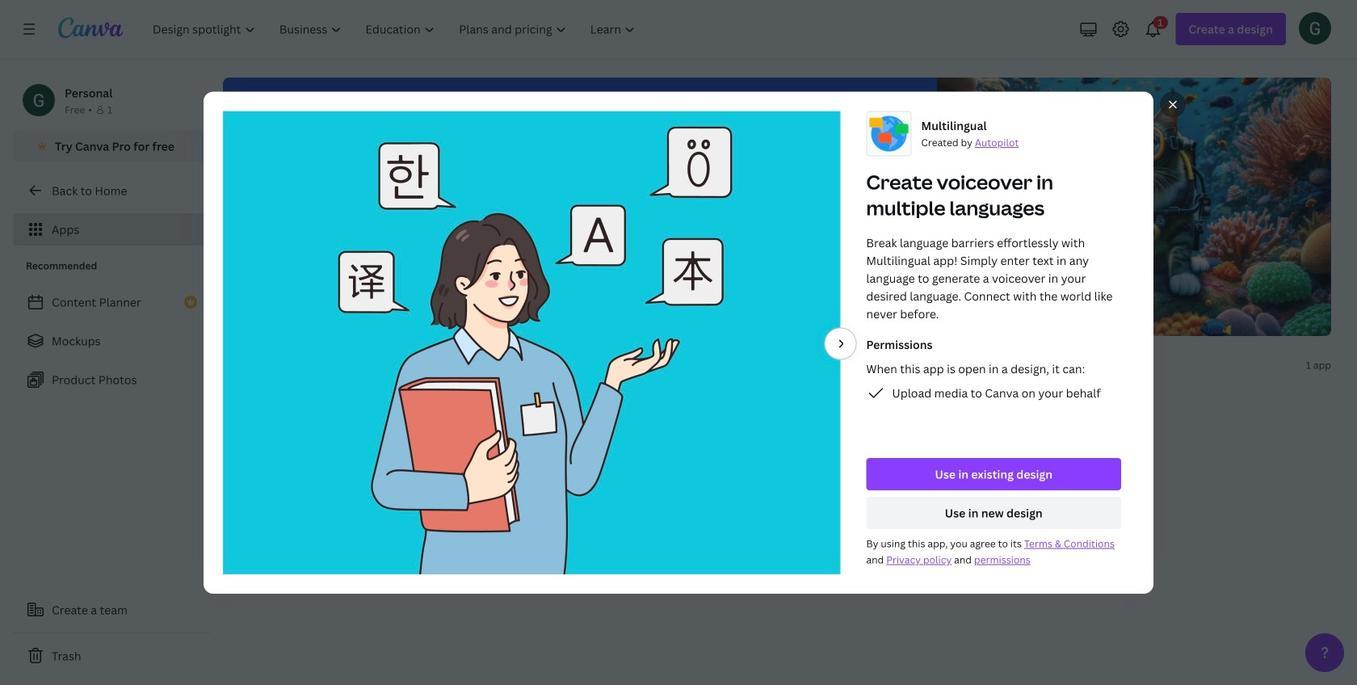 Task type: vqa. For each thing, say whether or not it's contained in the screenshot.
Input field to search for apps search field
yes



Task type: locate. For each thing, give the bounding box(es) containing it.
list
[[13, 286, 210, 396]]

an image with a cursor next to a text box containing the prompt "a cat going scuba diving" to generate an image. the generated image of a cat doing scuba diving is behind the text box. image
[[872, 78, 1331, 336]]

Input field to search for apps search field
[[255, 350, 481, 380]]



Task type: describe. For each thing, give the bounding box(es) containing it.
top level navigation element
[[142, 13, 649, 45]]



